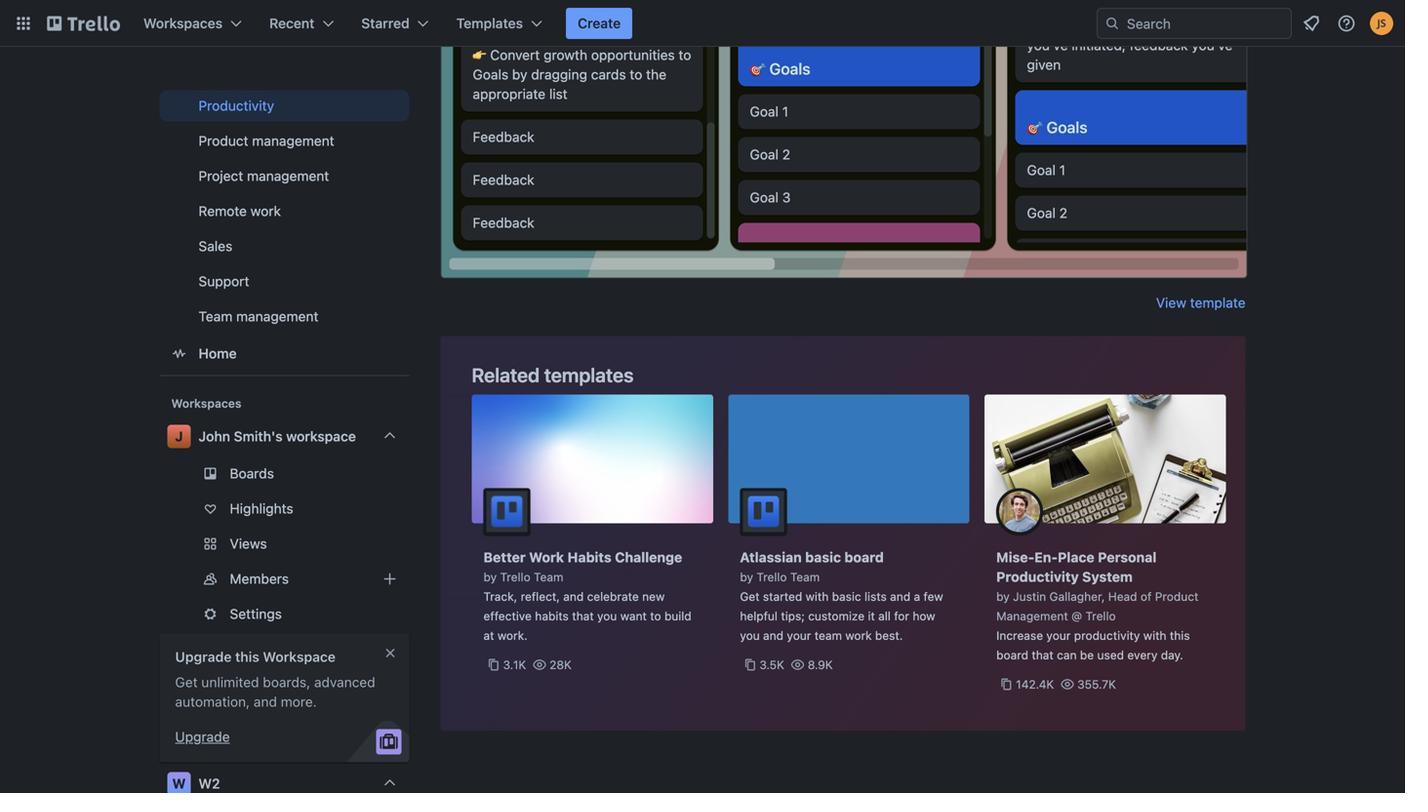 Task type: vqa. For each thing, say whether or not it's contained in the screenshot.


Task type: locate. For each thing, give the bounding box(es) containing it.
0 horizontal spatial with
[[806, 590, 829, 604]]

0 vertical spatial product
[[199, 133, 248, 149]]

upgrade up unlimited
[[175, 649, 232, 665]]

recent button
[[258, 8, 346, 39]]

board
[[845, 549, 884, 565], [996, 648, 1028, 662]]

this up unlimited
[[235, 649, 259, 665]]

by inside "atlassian basic board by trello team get started with basic lists and a few helpful tips; customize it all for how you and your team work best."
[[740, 570, 753, 584]]

better work habits challenge by trello team track, reflect, and celebrate new effective habits that you want to build at work.
[[484, 549, 692, 643]]

1 horizontal spatial productivity
[[996, 569, 1079, 585]]

search image
[[1105, 16, 1120, 31]]

0 horizontal spatial board
[[845, 549, 884, 565]]

1 horizontal spatial get
[[740, 590, 760, 604]]

unlimited
[[201, 674, 259, 690]]

product right of
[[1155, 590, 1199, 604]]

trello
[[500, 570, 531, 584], [757, 570, 787, 584], [1086, 609, 1116, 623]]

0 vertical spatial upgrade
[[175, 649, 232, 665]]

product
[[199, 133, 248, 149], [1155, 590, 1199, 604]]

0 horizontal spatial your
[[787, 629, 811, 643]]

3.5k
[[759, 658, 784, 672]]

@
[[1071, 609, 1082, 623]]

0 horizontal spatial you
[[597, 609, 617, 623]]

upgrade
[[175, 649, 232, 665], [175, 729, 230, 745]]

at
[[484, 629, 494, 643]]

your
[[787, 629, 811, 643], [1046, 629, 1071, 643]]

mise-
[[996, 549, 1035, 565]]

1 horizontal spatial product
[[1155, 590, 1199, 604]]

1 vertical spatial work
[[845, 629, 872, 643]]

0 horizontal spatial work
[[251, 203, 281, 219]]

personal
[[1098, 549, 1157, 565]]

trello inside better work habits challenge by trello team track, reflect, and celebrate new effective habits that you want to build at work.
[[500, 570, 531, 584]]

work down project management
[[251, 203, 281, 219]]

0 vertical spatial workspaces
[[143, 15, 223, 31]]

by up track,
[[484, 570, 497, 584]]

your down tips;
[[787, 629, 811, 643]]

0 vertical spatial you
[[597, 609, 617, 623]]

1 horizontal spatial with
[[1143, 629, 1167, 643]]

work.
[[498, 629, 528, 643]]

2 horizontal spatial by
[[996, 590, 1010, 604]]

0 vertical spatial productivity
[[199, 97, 274, 113]]

management down support link
[[236, 308, 318, 324]]

by down the atlassian
[[740, 570, 753, 584]]

trello down the atlassian
[[757, 570, 787, 584]]

related templates
[[472, 363, 634, 386]]

1 horizontal spatial this
[[1170, 629, 1190, 643]]

product management link
[[160, 125, 409, 156]]

28k
[[549, 658, 572, 672]]

1 horizontal spatial board
[[996, 648, 1028, 662]]

recent
[[269, 15, 314, 31]]

productivity up product management
[[199, 97, 274, 113]]

management down product management link
[[247, 168, 329, 184]]

0 vertical spatial with
[[806, 590, 829, 604]]

advanced
[[314, 674, 375, 690]]

you down celebrate on the left of page
[[597, 609, 617, 623]]

board down increase
[[996, 648, 1028, 662]]

1 horizontal spatial work
[[845, 629, 872, 643]]

back to home image
[[47, 8, 120, 39]]

board up 'lists'
[[845, 549, 884, 565]]

settings link
[[160, 598, 409, 630]]

workspaces
[[143, 15, 223, 31], [171, 396, 242, 410]]

get up automation,
[[175, 674, 198, 690]]

support
[[199, 273, 249, 289]]

how
[[913, 609, 935, 623]]

2 vertical spatial management
[[236, 308, 318, 324]]

workspaces inside popup button
[[143, 15, 223, 31]]

product inside mise-en-place personal productivity system by justin gallagher, head of product management @ trello increase your productivity with this board that can be used every day.
[[1155, 590, 1199, 604]]

team down support
[[199, 308, 233, 324]]

lists
[[865, 590, 887, 604]]

related
[[472, 363, 540, 386]]

new
[[642, 590, 665, 604]]

team up started
[[790, 570, 820, 584]]

by left justin
[[996, 590, 1010, 604]]

with inside mise-en-place personal productivity system by justin gallagher, head of product management @ trello increase your productivity with this board that can be used every day.
[[1143, 629, 1167, 643]]

work inside "atlassian basic board by trello team get started with basic lists and a few helpful tips; customize it all for how you and your team work best."
[[845, 629, 872, 643]]

1 vertical spatial with
[[1143, 629, 1167, 643]]

john
[[199, 428, 230, 444]]

productivity
[[1074, 629, 1140, 643]]

0 vertical spatial management
[[252, 133, 334, 149]]

1 horizontal spatial your
[[1046, 629, 1071, 643]]

j
[[175, 428, 183, 444]]

atlassian basic board by trello team get started with basic lists and a few helpful tips; customize it all for how you and your team work best.
[[740, 549, 943, 643]]

1 horizontal spatial you
[[740, 629, 760, 643]]

upgrade this workspace get unlimited boards, advanced automation, and more.
[[175, 649, 375, 710]]

1 horizontal spatial trello
[[757, 570, 787, 584]]

by inside better work habits challenge by trello team track, reflect, and celebrate new effective habits that you want to build at work.
[[484, 570, 497, 584]]

upgrade for upgrade this workspace get unlimited boards, advanced automation, and more.
[[175, 649, 232, 665]]

0 horizontal spatial productivity
[[199, 97, 274, 113]]

by
[[484, 570, 497, 584], [740, 570, 753, 584], [996, 590, 1010, 604]]

0 horizontal spatial get
[[175, 674, 198, 690]]

workspace
[[286, 428, 356, 444]]

1 vertical spatial upgrade
[[175, 729, 230, 745]]

upgrade inside the upgrade this workspace get unlimited boards, advanced automation, and more.
[[175, 649, 232, 665]]

work
[[251, 203, 281, 219], [845, 629, 872, 643]]

product up project
[[199, 133, 248, 149]]

2 horizontal spatial team
[[790, 570, 820, 584]]

your inside mise-en-place personal productivity system by justin gallagher, head of product management @ trello increase your productivity with this board that can be used every day.
[[1046, 629, 1071, 643]]

1 vertical spatial board
[[996, 648, 1028, 662]]

trello down better
[[500, 570, 531, 584]]

your up can
[[1046, 629, 1071, 643]]

productivity
[[199, 97, 274, 113], [996, 569, 1079, 585]]

1 horizontal spatial that
[[1032, 648, 1054, 662]]

john smith's workspace
[[199, 428, 356, 444]]

remote work link
[[160, 195, 409, 227]]

few
[[924, 590, 943, 604]]

want
[[620, 609, 647, 623]]

effective
[[484, 609, 532, 623]]

and down helpful
[[763, 629, 784, 643]]

work down it
[[845, 629, 872, 643]]

used
[[1097, 648, 1124, 662]]

1 horizontal spatial team
[[534, 570, 563, 584]]

and
[[563, 590, 584, 604], [890, 590, 911, 604], [763, 629, 784, 643], [254, 694, 277, 710]]

primary element
[[0, 0, 1405, 47]]

system
[[1082, 569, 1133, 585]]

management for product management
[[252, 133, 334, 149]]

for
[[894, 609, 909, 623]]

1 vertical spatial this
[[235, 649, 259, 665]]

1 horizontal spatial by
[[740, 570, 753, 584]]

work
[[529, 549, 564, 565]]

1 vertical spatial get
[[175, 674, 198, 690]]

1 vertical spatial productivity
[[996, 569, 1079, 585]]

1 vertical spatial that
[[1032, 648, 1054, 662]]

view
[[1156, 295, 1187, 311]]

sales link
[[160, 231, 409, 262]]

justin
[[1013, 590, 1046, 604]]

board inside mise-en-place personal productivity system by justin gallagher, head of product management @ trello increase your productivity with this board that can be used every day.
[[996, 648, 1028, 662]]

team inside better work habits challenge by trello team track, reflect, and celebrate new effective habits that you want to build at work.
[[534, 570, 563, 584]]

remote
[[199, 203, 247, 219]]

0 horizontal spatial that
[[572, 609, 594, 623]]

this up day.
[[1170, 629, 1190, 643]]

2 your from the left
[[1046, 629, 1071, 643]]

0 vertical spatial that
[[572, 609, 594, 623]]

product management
[[199, 133, 334, 149]]

upgrade down automation,
[[175, 729, 230, 745]]

be
[[1080, 648, 1094, 662]]

team inside "atlassian basic board by trello team get started with basic lists and a few helpful tips; customize it all for how you and your team work best."
[[790, 570, 820, 584]]

you
[[597, 609, 617, 623], [740, 629, 760, 643]]

management down "productivity" link
[[252, 133, 334, 149]]

productivity down en-
[[996, 569, 1079, 585]]

that right habits
[[572, 609, 594, 623]]

0 notifications image
[[1300, 12, 1323, 35]]

productivity inside mise-en-place personal productivity system by justin gallagher, head of product management @ trello increase your productivity with this board that can be used every day.
[[996, 569, 1079, 585]]

views
[[230, 536, 267, 552]]

and up habits
[[563, 590, 584, 604]]

1 vertical spatial product
[[1155, 590, 1199, 604]]

head
[[1108, 590, 1137, 604]]

build
[[664, 609, 692, 623]]

trello up productivity
[[1086, 609, 1116, 623]]

that left can
[[1032, 648, 1054, 662]]

customize
[[808, 609, 865, 623]]

highlights link
[[160, 493, 409, 524]]

and down boards,
[[254, 694, 277, 710]]

1 upgrade from the top
[[175, 649, 232, 665]]

0 vertical spatial board
[[845, 549, 884, 565]]

basic up the customize
[[832, 590, 861, 604]]

w2
[[199, 776, 220, 792]]

project management link
[[160, 160, 409, 192]]

with up the customize
[[806, 590, 829, 604]]

2 horizontal spatial trello
[[1086, 609, 1116, 623]]

0 horizontal spatial by
[[484, 570, 497, 584]]

a
[[914, 590, 920, 604]]

w
[[172, 776, 186, 792]]

Search field
[[1120, 9, 1291, 38]]

team down 'work'
[[534, 570, 563, 584]]

this inside the upgrade this workspace get unlimited boards, advanced automation, and more.
[[235, 649, 259, 665]]

0 horizontal spatial trello
[[500, 570, 531, 584]]

team
[[199, 308, 233, 324], [534, 570, 563, 584], [790, 570, 820, 584]]

that inside mise-en-place personal productivity system by justin gallagher, head of product management @ trello increase your productivity with this board that can be used every day.
[[1032, 648, 1054, 662]]

boards link
[[160, 458, 409, 489]]

1 vertical spatial management
[[247, 168, 329, 184]]

workspace
[[263, 649, 336, 665]]

can
[[1057, 648, 1077, 662]]

0 vertical spatial basic
[[805, 549, 841, 565]]

workspaces button
[[132, 8, 254, 39]]

with up every
[[1143, 629, 1167, 643]]

basic right the atlassian
[[805, 549, 841, 565]]

0 vertical spatial this
[[1170, 629, 1190, 643]]

you down helpful
[[740, 629, 760, 643]]

get
[[740, 590, 760, 604], [175, 674, 198, 690]]

2 upgrade from the top
[[175, 729, 230, 745]]

0 vertical spatial get
[[740, 590, 760, 604]]

1 your from the left
[[787, 629, 811, 643]]

get up helpful
[[740, 590, 760, 604]]

1 vertical spatial you
[[740, 629, 760, 643]]

0 horizontal spatial this
[[235, 649, 259, 665]]



Task type: describe. For each thing, give the bounding box(es) containing it.
productivity link
[[160, 90, 409, 121]]

trello team image
[[484, 488, 530, 535]]

place
[[1058, 549, 1095, 565]]

tips;
[[781, 609, 805, 623]]

that inside better work habits challenge by trello team track, reflect, and celebrate new effective habits that you want to build at work.
[[572, 609, 594, 623]]

and inside better work habits challenge by trello team track, reflect, and celebrate new effective habits that you want to build at work.
[[563, 590, 584, 604]]

get inside the upgrade this workspace get unlimited boards, advanced automation, and more.
[[175, 674, 198, 690]]

add image
[[378, 567, 402, 591]]

team management
[[199, 308, 318, 324]]

board inside "atlassian basic board by trello team get started with basic lists and a few helpful tips; customize it all for how you and your team work best."
[[845, 549, 884, 565]]

celebrate
[[587, 590, 639, 604]]

management
[[996, 609, 1068, 623]]

team management link
[[160, 301, 409, 332]]

atlassian
[[740, 549, 802, 565]]

mise-en-place personal productivity system by justin gallagher, head of product management @ trello increase your productivity with this board that can be used every day.
[[996, 549, 1199, 662]]

views link
[[160, 528, 409, 559]]

create
[[578, 15, 621, 31]]

members link
[[160, 563, 409, 595]]

support link
[[160, 266, 409, 297]]

trello inside mise-en-place personal productivity system by justin gallagher, head of product management @ trello increase your productivity with this board that can be used every day.
[[1086, 609, 1116, 623]]

project
[[199, 168, 243, 184]]

trello team image
[[740, 488, 787, 535]]

sales
[[199, 238, 233, 254]]

8.9k
[[808, 658, 833, 672]]

view template link
[[1156, 293, 1246, 313]]

it
[[868, 609, 875, 623]]

boards
[[230, 465, 274, 481]]

upgrade for upgrade
[[175, 729, 230, 745]]

of
[[1141, 590, 1152, 604]]

get inside "atlassian basic board by trello team get started with basic lists and a few helpful tips; customize it all for how you and your team work best."
[[740, 590, 760, 604]]

justin gallagher, head of product management @ trello image
[[996, 488, 1043, 535]]

1 vertical spatial workspaces
[[171, 396, 242, 410]]

challenge
[[615, 549, 682, 565]]

automation,
[[175, 694, 250, 710]]

and inside the upgrade this workspace get unlimited boards, advanced automation, and more.
[[254, 694, 277, 710]]

highlights
[[230, 500, 293, 516]]

home
[[199, 345, 237, 361]]

upgrade button
[[175, 727, 230, 747]]

habits
[[535, 609, 569, 623]]

you inside "atlassian basic board by trello team get started with basic lists and a few helpful tips; customize it all for how you and your team work best."
[[740, 629, 760, 643]]

productivity inside "productivity" link
[[199, 97, 274, 113]]

templates
[[544, 363, 634, 386]]

en-
[[1035, 549, 1058, 565]]

1 vertical spatial basic
[[832, 590, 861, 604]]

templates
[[456, 15, 523, 31]]

open information menu image
[[1337, 14, 1356, 33]]

and left a
[[890, 590, 911, 604]]

home image
[[167, 342, 191, 365]]

day.
[[1161, 648, 1183, 662]]

track,
[[484, 590, 517, 604]]

your inside "atlassian basic board by trello team get started with basic lists and a few helpful tips; customize it all for how you and your team work best."
[[787, 629, 811, 643]]

0 horizontal spatial team
[[199, 308, 233, 324]]

you inside better work habits challenge by trello team track, reflect, and celebrate new effective habits that you want to build at work.
[[597, 609, 617, 623]]

helpful
[[740, 609, 778, 623]]

better
[[484, 549, 526, 565]]

142.4k
[[1016, 678, 1054, 691]]

template
[[1190, 295, 1246, 311]]

with inside "atlassian basic board by trello team get started with basic lists and a few helpful tips; customize it all for how you and your team work best."
[[806, 590, 829, 604]]

boards,
[[263, 674, 310, 690]]

management for team management
[[236, 308, 318, 324]]

members
[[230, 571, 289, 587]]

more.
[[281, 694, 317, 710]]

management for project management
[[247, 168, 329, 184]]

gallagher,
[[1050, 590, 1105, 604]]

smith's
[[234, 428, 283, 444]]

started
[[763, 590, 802, 604]]

starred button
[[350, 8, 441, 39]]

project management
[[199, 168, 329, 184]]

home link
[[160, 336, 409, 371]]

reflect,
[[521, 590, 560, 604]]

create button
[[566, 8, 632, 39]]

all
[[878, 609, 891, 623]]

0 horizontal spatial product
[[199, 133, 248, 149]]

increase
[[996, 629, 1043, 643]]

0 vertical spatial work
[[251, 203, 281, 219]]

settings
[[230, 606, 282, 622]]

355.7k
[[1077, 678, 1116, 691]]

this inside mise-en-place personal productivity system by justin gallagher, head of product management @ trello increase your productivity with this board that can be used every day.
[[1170, 629, 1190, 643]]

templates button
[[445, 8, 554, 39]]

john smith (johnsmith38824343) image
[[1370, 12, 1393, 35]]

best.
[[875, 629, 903, 643]]

trello inside "atlassian basic board by trello team get started with basic lists and a few helpful tips; customize it all for how you and your team work best."
[[757, 570, 787, 584]]

habits
[[568, 549, 612, 565]]

every
[[1127, 648, 1158, 662]]

3.1k
[[503, 658, 526, 672]]

view template
[[1156, 295, 1246, 311]]

remote work
[[199, 203, 281, 219]]

to
[[650, 609, 661, 623]]

team
[[815, 629, 842, 643]]

by inside mise-en-place personal productivity system by justin gallagher, head of product management @ trello increase your productivity with this board that can be used every day.
[[996, 590, 1010, 604]]



